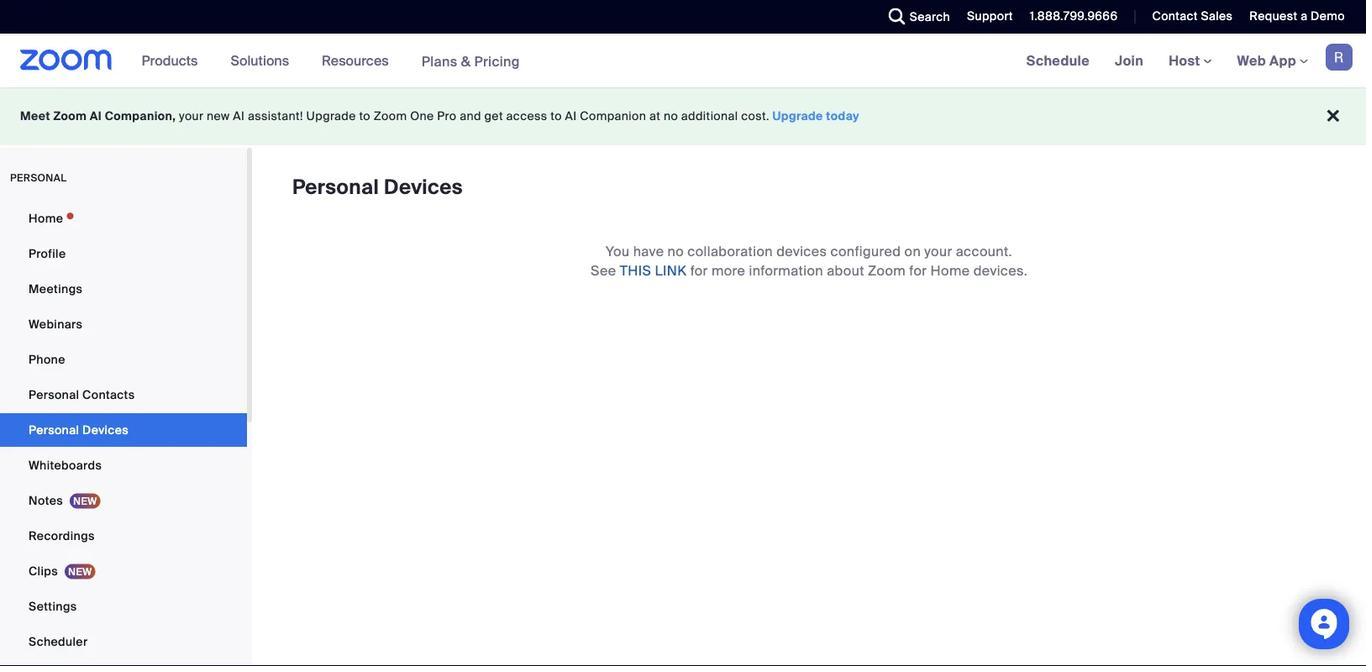 Task type: describe. For each thing, give the bounding box(es) containing it.
devices.
[[974, 262, 1028, 279]]

2 ai from the left
[[233, 108, 245, 124]]

see
[[591, 262, 616, 279]]

phone
[[29, 352, 65, 367]]

companion
[[580, 108, 646, 124]]

whiteboards link
[[0, 449, 247, 482]]

personal devices inside "link"
[[29, 422, 129, 438]]

get
[[485, 108, 503, 124]]

request a demo
[[1250, 8, 1345, 24]]

meetings
[[29, 281, 83, 297]]

personal contacts link
[[0, 378, 247, 412]]

contact
[[1153, 8, 1198, 24]]

collaboration
[[688, 242, 773, 260]]

join link
[[1103, 34, 1156, 87]]

no inside you have no collaboration devices configured on your account. see this link for more information about zoom for home devices.
[[668, 242, 684, 260]]

product information navigation
[[129, 34, 533, 89]]

personal devices link
[[0, 413, 247, 447]]

plans & pricing
[[422, 52, 520, 70]]

companion,
[[105, 108, 176, 124]]

you
[[606, 242, 630, 260]]

today
[[826, 108, 860, 124]]

host
[[1169, 52, 1204, 69]]

zoom logo image
[[20, 50, 112, 71]]

you have no collaboration devices configured on your account. see this link for more information about zoom for home devices.
[[591, 242, 1028, 279]]

a
[[1301, 8, 1308, 24]]

products
[[142, 52, 198, 69]]

banner containing products
[[0, 34, 1366, 89]]

&
[[461, 52, 471, 70]]

pricing
[[474, 52, 520, 70]]

devices
[[777, 242, 827, 260]]

schedule
[[1027, 52, 1090, 69]]

host button
[[1169, 52, 1212, 69]]

webinars link
[[0, 308, 247, 341]]

0 vertical spatial devices
[[384, 174, 463, 200]]

profile
[[29, 246, 66, 261]]

home inside you have no collaboration devices configured on your account. see this link for more information about zoom for home devices.
[[931, 262, 970, 279]]

solutions
[[231, 52, 289, 69]]

3 ai from the left
[[565, 108, 577, 124]]

personal contacts
[[29, 387, 135, 403]]

phone link
[[0, 343, 247, 376]]

0 vertical spatial personal devices
[[292, 174, 463, 200]]

meet zoom ai companion, your new ai assistant! upgrade to zoom one pro and get access to ai companion at no additional cost. upgrade today
[[20, 108, 860, 124]]

have
[[633, 242, 664, 260]]

additional
[[681, 108, 738, 124]]

cost.
[[741, 108, 770, 124]]

settings
[[29, 599, 77, 614]]

schedule link
[[1014, 34, 1103, 87]]

1 horizontal spatial zoom
[[374, 108, 407, 124]]

one
[[410, 108, 434, 124]]

resources
[[322, 52, 389, 69]]

personal
[[10, 171, 67, 184]]

contact sales
[[1153, 8, 1233, 24]]

demo
[[1311, 8, 1345, 24]]

0 horizontal spatial zoom
[[53, 108, 87, 124]]

request
[[1250, 8, 1298, 24]]

support
[[967, 8, 1013, 24]]

whiteboards
[[29, 458, 102, 473]]

assistant!
[[248, 108, 303, 124]]

scheduler link
[[0, 625, 247, 659]]

zoom inside you have no collaboration devices configured on your account. see this link for more information about zoom for home devices.
[[868, 262, 906, 279]]

solutions button
[[231, 34, 297, 87]]

more
[[712, 262, 746, 279]]

meetings link
[[0, 272, 247, 306]]

web app button
[[1238, 52, 1308, 69]]



Task type: vqa. For each thing, say whether or not it's contained in the screenshot.
gain
no



Task type: locate. For each thing, give the bounding box(es) containing it.
this
[[620, 262, 652, 279]]

search
[[910, 9, 951, 24]]

1 horizontal spatial upgrade
[[773, 108, 823, 124]]

new
[[207, 108, 230, 124]]

2 horizontal spatial zoom
[[868, 262, 906, 279]]

your inside meet zoom ai companion, footer
[[179, 108, 204, 124]]

1 vertical spatial no
[[668, 242, 684, 260]]

about
[[827, 262, 865, 279]]

personal
[[292, 174, 379, 200], [29, 387, 79, 403], [29, 422, 79, 438]]

your
[[179, 108, 204, 124], [925, 242, 953, 260]]

zoom right meet
[[53, 108, 87, 124]]

0 horizontal spatial personal devices
[[29, 422, 129, 438]]

upgrade
[[306, 108, 356, 124], [773, 108, 823, 124]]

upgrade today link
[[773, 108, 860, 124]]

1 upgrade from the left
[[306, 108, 356, 124]]

1 horizontal spatial personal devices
[[292, 174, 463, 200]]

1 vertical spatial personal devices
[[29, 422, 129, 438]]

sales
[[1201, 8, 1233, 24]]

no up link
[[668, 242, 684, 260]]

personal menu menu
[[0, 202, 247, 666]]

account.
[[956, 242, 1013, 260]]

2 upgrade from the left
[[773, 108, 823, 124]]

meet
[[20, 108, 50, 124]]

to
[[359, 108, 371, 124], [551, 108, 562, 124]]

0 vertical spatial no
[[664, 108, 678, 124]]

1 ai from the left
[[90, 108, 102, 124]]

home
[[29, 211, 63, 226], [931, 262, 970, 279]]

request a demo link
[[1237, 0, 1366, 34], [1250, 8, 1345, 24]]

scheduler
[[29, 634, 88, 650]]

home inside personal menu menu
[[29, 211, 63, 226]]

and
[[460, 108, 481, 124]]

plans
[[422, 52, 458, 70]]

contact sales link
[[1140, 0, 1237, 34], [1153, 8, 1233, 24]]

0 horizontal spatial ai
[[90, 108, 102, 124]]

devices inside "link"
[[82, 422, 129, 438]]

0 horizontal spatial your
[[179, 108, 204, 124]]

home down account.
[[931, 262, 970, 279]]

no inside meet zoom ai companion, footer
[[664, 108, 678, 124]]

devices down one
[[384, 174, 463, 200]]

1 horizontal spatial to
[[551, 108, 562, 124]]

1.888.799.9666 button
[[1018, 0, 1122, 34], [1030, 8, 1118, 24]]

home link
[[0, 202, 247, 235]]

web
[[1238, 52, 1266, 69]]

pro
[[437, 108, 457, 124]]

meetings navigation
[[1014, 34, 1366, 89]]

1.888.799.9666
[[1030, 8, 1118, 24]]

configured
[[831, 242, 901, 260]]

notes link
[[0, 484, 247, 518]]

devices down contacts
[[82, 422, 129, 438]]

your right on
[[925, 242, 953, 260]]

0 horizontal spatial home
[[29, 211, 63, 226]]

your left new
[[179, 108, 204, 124]]

app
[[1270, 52, 1297, 69]]

information
[[749, 262, 824, 279]]

zoom left one
[[374, 108, 407, 124]]

personal devices down the personal contacts
[[29, 422, 129, 438]]

1 vertical spatial personal
[[29, 387, 79, 403]]

0 vertical spatial home
[[29, 211, 63, 226]]

recordings
[[29, 528, 95, 544]]

ai left companion,
[[90, 108, 102, 124]]

access
[[506, 108, 548, 124]]

clips
[[29, 563, 58, 579]]

web app
[[1238, 52, 1297, 69]]

ai
[[90, 108, 102, 124], [233, 108, 245, 124], [565, 108, 577, 124]]

personal inside "link"
[[29, 422, 79, 438]]

home up profile
[[29, 211, 63, 226]]

zoom down configured
[[868, 262, 906, 279]]

0 horizontal spatial upgrade
[[306, 108, 356, 124]]

1 vertical spatial your
[[925, 242, 953, 260]]

recordings link
[[0, 519, 247, 553]]

at
[[650, 108, 661, 124]]

for down on
[[910, 262, 927, 279]]

ai right new
[[233, 108, 245, 124]]

2 to from the left
[[551, 108, 562, 124]]

settings link
[[0, 590, 247, 624]]

support link
[[955, 0, 1018, 34], [967, 8, 1013, 24]]

link
[[655, 262, 687, 279]]

on
[[905, 242, 921, 260]]

0 horizontal spatial for
[[690, 262, 708, 279]]

plans & pricing link
[[422, 52, 520, 70], [422, 52, 520, 70]]

1 vertical spatial home
[[931, 262, 970, 279]]

meet zoom ai companion, footer
[[0, 87, 1366, 145]]

2 for from the left
[[910, 262, 927, 279]]

upgrade right cost.
[[773, 108, 823, 124]]

1 horizontal spatial devices
[[384, 174, 463, 200]]

personal for personal contacts link
[[29, 387, 79, 403]]

ai left companion
[[565, 108, 577, 124]]

this link link
[[620, 262, 687, 279]]

contacts
[[82, 387, 135, 403]]

no
[[664, 108, 678, 124], [668, 242, 684, 260]]

to right access
[[551, 108, 562, 124]]

profile picture image
[[1326, 44, 1353, 71]]

personal devices down one
[[292, 174, 463, 200]]

resources button
[[322, 34, 396, 87]]

products button
[[142, 34, 205, 87]]

to down resources dropdown button
[[359, 108, 371, 124]]

1 vertical spatial devices
[[82, 422, 129, 438]]

notes
[[29, 493, 63, 508]]

1 horizontal spatial for
[[910, 262, 927, 279]]

personal devices
[[292, 174, 463, 200], [29, 422, 129, 438]]

upgrade down product information navigation
[[306, 108, 356, 124]]

personal for personal devices "link"
[[29, 422, 79, 438]]

0 vertical spatial your
[[179, 108, 204, 124]]

for right link
[[690, 262, 708, 279]]

0 horizontal spatial devices
[[82, 422, 129, 438]]

zoom
[[53, 108, 87, 124], [374, 108, 407, 124], [868, 262, 906, 279]]

no right the at
[[664, 108, 678, 124]]

1 horizontal spatial your
[[925, 242, 953, 260]]

join
[[1115, 52, 1144, 69]]

0 horizontal spatial to
[[359, 108, 371, 124]]

your inside you have no collaboration devices configured on your account. see this link for more information about zoom for home devices.
[[925, 242, 953, 260]]

webinars
[[29, 316, 83, 332]]

clips link
[[0, 555, 247, 588]]

1 to from the left
[[359, 108, 371, 124]]

2 horizontal spatial ai
[[565, 108, 577, 124]]

profile link
[[0, 237, 247, 271]]

1 horizontal spatial ai
[[233, 108, 245, 124]]

2 vertical spatial personal
[[29, 422, 79, 438]]

1 horizontal spatial home
[[931, 262, 970, 279]]

1 for from the left
[[690, 262, 708, 279]]

search button
[[876, 0, 955, 34]]

devices
[[384, 174, 463, 200], [82, 422, 129, 438]]

banner
[[0, 34, 1366, 89]]

0 vertical spatial personal
[[292, 174, 379, 200]]



